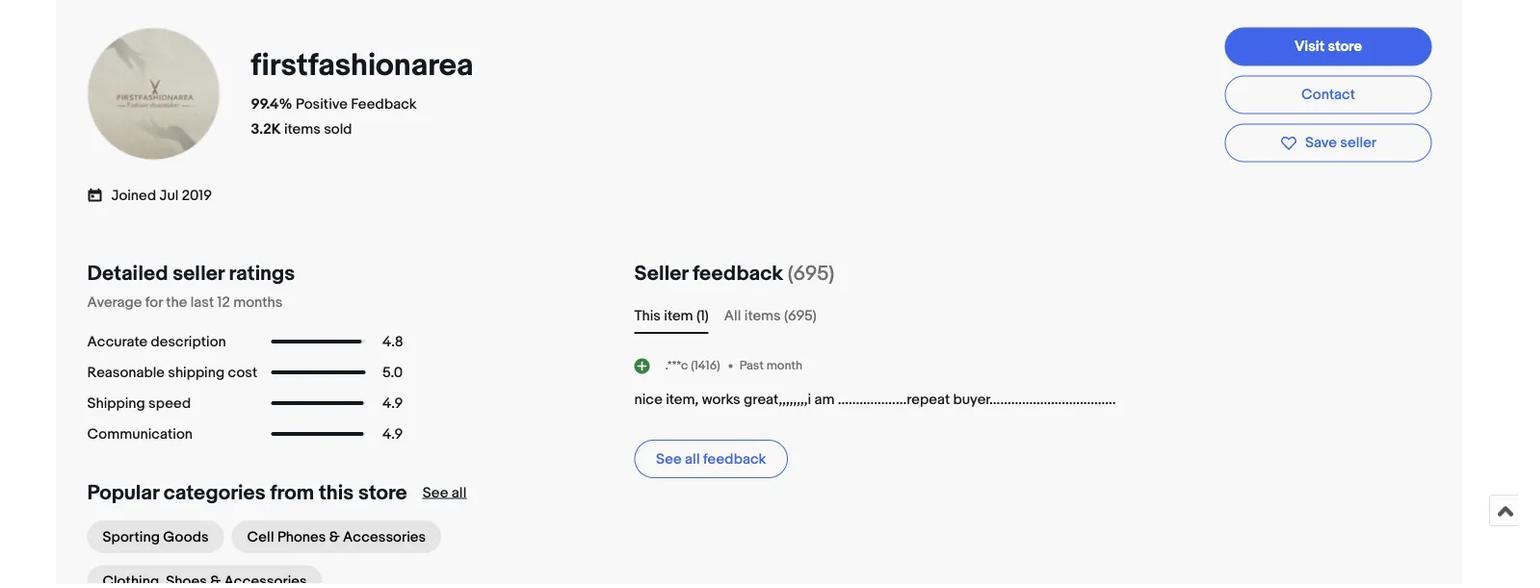 Task type: locate. For each thing, give the bounding box(es) containing it.
1 vertical spatial feedback
[[703, 451, 767, 468]]

tab list
[[635, 305, 1433, 327]]

speed
[[148, 395, 191, 412]]

see for see all feedback
[[656, 451, 682, 468]]

accessories
[[343, 529, 426, 546]]

1 horizontal spatial seller
[[1341, 134, 1377, 152]]

all
[[685, 451, 700, 468], [452, 485, 467, 502]]

items inside tab list
[[745, 307, 781, 325]]

2 4.9 from the top
[[383, 426, 403, 443]]

0 vertical spatial all
[[685, 451, 700, 468]]

store up accessories
[[358, 481, 407, 506]]

firstfashionarea link
[[251, 47, 480, 84]]

popular
[[87, 481, 159, 506]]

(695) for seller feedback (695)
[[788, 261, 835, 286]]

average
[[87, 294, 142, 311]]

store right visit
[[1328, 37, 1363, 55]]

this
[[319, 481, 354, 506]]

99.4%
[[251, 96, 293, 113]]

(695) for all items (695)
[[784, 307, 817, 325]]

1 vertical spatial (695)
[[784, 307, 817, 325]]

buyer...................................
[[954, 391, 1116, 409]]

.***c (1416)
[[665, 359, 721, 374]]

visit store link
[[1225, 27, 1433, 66]]

am
[[815, 391, 835, 409]]

see up accessories
[[423, 485, 449, 502]]

seller
[[1341, 134, 1377, 152], [173, 261, 224, 286]]

see for see all
[[423, 485, 449, 502]]

great,,,,,,,,i
[[744, 391, 812, 409]]

description
[[151, 333, 226, 351]]

1 4.9 from the top
[[383, 395, 403, 412]]

1 vertical spatial items
[[745, 307, 781, 325]]

categories
[[164, 481, 266, 506]]

feedback
[[351, 96, 417, 113]]

see all link
[[423, 485, 467, 502]]

seller
[[635, 261, 688, 286]]

communication
[[87, 426, 193, 443]]

see
[[656, 451, 682, 468], [423, 485, 449, 502]]

feedback up all
[[693, 261, 784, 286]]

items inside 99.4% positive feedback 3.2k items sold
[[284, 121, 321, 138]]

seller for save
[[1341, 134, 1377, 152]]

0 horizontal spatial items
[[284, 121, 321, 138]]

1 vertical spatial seller
[[173, 261, 224, 286]]

0 vertical spatial see
[[656, 451, 682, 468]]

1 vertical spatial store
[[358, 481, 407, 506]]

see all feedback link
[[635, 440, 788, 479]]

sold
[[324, 121, 352, 138]]

4.9
[[383, 395, 403, 412], [383, 426, 403, 443]]

feedback down works
[[703, 451, 767, 468]]

1 horizontal spatial all
[[685, 451, 700, 468]]

items
[[284, 121, 321, 138], [745, 307, 781, 325]]

0 vertical spatial (695)
[[788, 261, 835, 286]]

0 horizontal spatial all
[[452, 485, 467, 502]]

cell phones & accessories
[[247, 529, 426, 546]]

this item (1)
[[635, 307, 709, 325]]

feedback
[[693, 261, 784, 286], [703, 451, 767, 468]]

1 vertical spatial all
[[452, 485, 467, 502]]

items down positive
[[284, 121, 321, 138]]

0 horizontal spatial see
[[423, 485, 449, 502]]

last
[[191, 294, 214, 311]]

1 horizontal spatial store
[[1328, 37, 1363, 55]]

all for see all
[[452, 485, 467, 502]]

see down item,
[[656, 451, 682, 468]]

(695) up all items (695)
[[788, 261, 835, 286]]

0 vertical spatial 4.9
[[383, 395, 403, 412]]

jul
[[160, 188, 179, 205]]

5.0
[[383, 364, 403, 382]]

seller up last
[[173, 261, 224, 286]]

(695) up month at the right bottom
[[784, 307, 817, 325]]

seller for detailed
[[173, 261, 224, 286]]

(695)
[[788, 261, 835, 286], [784, 307, 817, 325]]

0 vertical spatial feedback
[[693, 261, 784, 286]]

4.8
[[383, 333, 403, 351]]

1 horizontal spatial see
[[656, 451, 682, 468]]

seller feedback (695)
[[635, 261, 835, 286]]

0 vertical spatial items
[[284, 121, 321, 138]]

ratings
[[229, 261, 295, 286]]

this
[[635, 307, 661, 325]]

99.4% positive feedback 3.2k items sold
[[251, 96, 417, 138]]

sporting
[[103, 529, 160, 546]]

all items (695)
[[724, 307, 817, 325]]

1 vertical spatial 4.9
[[383, 426, 403, 443]]

items right all
[[745, 307, 781, 325]]

1 horizontal spatial items
[[745, 307, 781, 325]]

1 vertical spatial see
[[423, 485, 449, 502]]

detailed seller ratings
[[87, 261, 295, 286]]

save
[[1306, 134, 1338, 152]]

months
[[233, 294, 283, 311]]

0 vertical spatial seller
[[1341, 134, 1377, 152]]

cell phones & accessories link
[[232, 521, 441, 554]]

store
[[1328, 37, 1363, 55], [358, 481, 407, 506]]

seller inside button
[[1341, 134, 1377, 152]]

seller right save
[[1341, 134, 1377, 152]]

month
[[767, 359, 803, 374]]

0 horizontal spatial seller
[[173, 261, 224, 286]]

accurate
[[87, 333, 148, 351]]

tab list containing this item (1)
[[635, 305, 1433, 327]]



Task type: vqa. For each thing, say whether or not it's contained in the screenshot.
Seller
yes



Task type: describe. For each thing, give the bounding box(es) containing it.
average for the last 12 months
[[87, 294, 283, 311]]

positive
[[296, 96, 348, 113]]

past
[[740, 359, 764, 374]]

shipping speed
[[87, 395, 191, 412]]

.***c
[[665, 359, 688, 374]]

nice
[[635, 391, 663, 409]]

nice item, works great,,,,,,,,i   am ...................repeat buyer...................................
[[635, 391, 1116, 409]]

firstfashionarea
[[251, 47, 474, 84]]

shipping
[[87, 395, 145, 412]]

visit store
[[1295, 37, 1363, 55]]

sporting goods
[[103, 529, 209, 546]]

0 vertical spatial store
[[1328, 37, 1363, 55]]

see all feedback
[[656, 451, 767, 468]]

text__icon wrapper image
[[87, 186, 111, 203]]

visit
[[1295, 37, 1325, 55]]

from
[[270, 481, 314, 506]]

save seller button
[[1225, 124, 1433, 162]]

the
[[166, 294, 187, 311]]

for
[[145, 294, 163, 311]]

...................repeat
[[838, 391, 950, 409]]

reasonable
[[87, 364, 165, 382]]

firstfashionarea image
[[86, 26, 221, 161]]

cell
[[247, 529, 274, 546]]

item,
[[666, 391, 699, 409]]

joined jul 2019
[[111, 188, 212, 205]]

shipping
[[168, 364, 225, 382]]

4.9 for communication
[[383, 426, 403, 443]]

accurate description
[[87, 333, 226, 351]]

goods
[[163, 529, 209, 546]]

cost
[[228, 364, 258, 382]]

contact
[[1302, 86, 1356, 103]]

12
[[217, 294, 230, 311]]

contact link
[[1225, 76, 1433, 114]]

works
[[702, 391, 741, 409]]

detailed
[[87, 261, 168, 286]]

reasonable shipping cost
[[87, 364, 258, 382]]

sporting goods link
[[87, 521, 224, 554]]

(1416)
[[691, 359, 721, 374]]

all
[[724, 307, 741, 325]]

past month
[[740, 359, 803, 374]]

joined
[[111, 188, 156, 205]]

item
[[664, 307, 693, 325]]

save seller
[[1306, 134, 1377, 152]]

(1)
[[697, 307, 709, 325]]

see all
[[423, 485, 467, 502]]

&
[[329, 529, 340, 546]]

4.9 for shipping speed
[[383, 395, 403, 412]]

all for see all feedback
[[685, 451, 700, 468]]

2019
[[182, 188, 212, 205]]

popular categories from this store
[[87, 481, 407, 506]]

0 horizontal spatial store
[[358, 481, 407, 506]]

3.2k
[[251, 121, 281, 138]]

phones
[[277, 529, 326, 546]]



